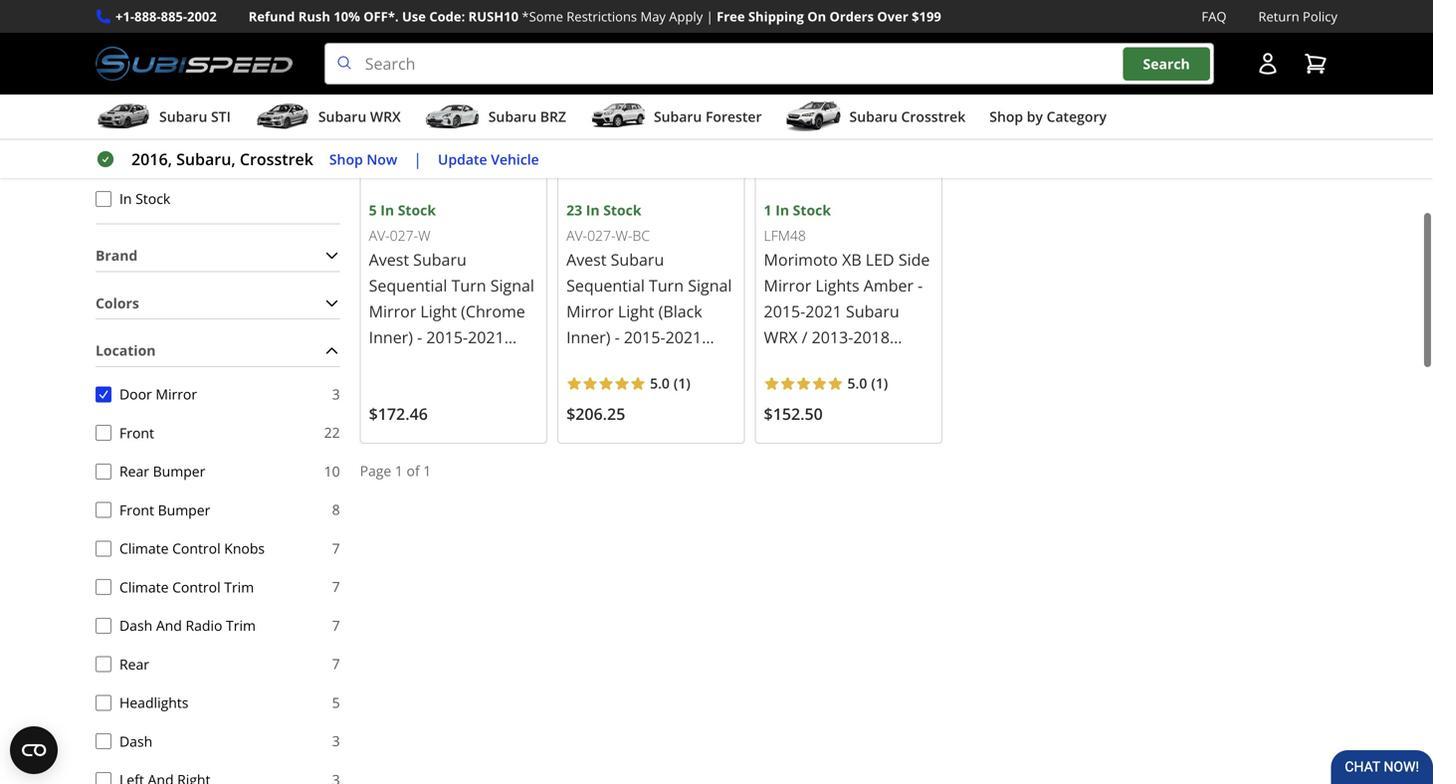 Task type: locate. For each thing, give the bounding box(es) containing it.
sti up the 2016, subaru, crosstrek
[[211, 107, 231, 126]]

stock inside dropdown button
[[113, 197, 151, 215]]

1 027- from the left
[[390, 274, 418, 293]]

0 horizontal spatial 5
[[332, 742, 340, 761]]

2013- inside 5 in stock av-027-w avest subaru sequential turn signal mirror light (chrome inner) - 2015-2021 subaru wrx / sti / 2014-2018 forester / 2013-2017 crosstrek
[[369, 453, 411, 474]]

2013-
[[812, 375, 854, 396], [369, 453, 411, 474], [567, 453, 608, 474]]

sti down (chrome on the left
[[474, 401, 496, 422]]

a subaru crosstrek thumbnail image image
[[786, 102, 842, 132]]

Dash button
[[96, 782, 112, 785]]

2012-
[[849, 427, 891, 448]]

2 horizontal spatial 2017
[[882, 401, 918, 422]]

2014- inside 23 in stock av-027-w-bc avest subaru sequential turn signal mirror light (black inner) - 2015-2021 subaru wrx / sti / 2014-2018 forester / 2013-2017 crosstrek
[[567, 427, 608, 448]]

2021 down (chrome on the left
[[468, 375, 505, 396]]

control down climate control knobs
[[172, 626, 221, 645]]

inner) inside 23 in stock av-027-w-bc avest subaru sequential turn signal mirror light (black inner) - 2015-2021 subaru wrx / sti / 2014-2018 forester / 2013-2017 crosstrek
[[567, 375, 611, 396]]

in inside 23 in stock av-027-w-bc avest subaru sequential turn signal mirror light (black inner) - 2015-2021 subaru wrx / sti / 2014-2018 forester / 2013-2017 crosstrek
[[586, 249, 600, 268]]

1 horizontal spatial 027-
[[588, 274, 616, 293]]

subaru inside subaru sti dropdown button
[[159, 107, 207, 126]]

headlights
[[119, 742, 189, 761]]

orders
[[830, 7, 874, 25]]

bumper for front bumper
[[158, 549, 210, 568]]

av- for avest subaru sequential turn signal mirror light (chrome inner) - 2015-2021 subaru wrx / sti / 2014-2018 forester / 2013-2017 crosstrek
[[369, 274, 390, 293]]

stock down 2016,
[[113, 197, 151, 215]]

2017 inside 5 in stock av-027-w avest subaru sequential turn signal mirror light (chrome inner) - 2015-2021 subaru wrx / sti / 2014-2018 forester / 2013-2017 crosstrek
[[411, 453, 447, 474]]

0 vertical spatial bumper
[[153, 510, 206, 529]]

subaru inside "subaru forester" 'dropdown button'
[[654, 107, 702, 126]]

1 vertical spatial vehicle
[[491, 150, 539, 169]]

027- inside 5 in stock av-027-w avest subaru sequential turn signal mirror light (chrome inner) - 2015-2021 subaru wrx / sti / 2014-2018 forester / 2013-2017 crosstrek
[[390, 274, 418, 293]]

2 horizontal spatial sti
[[672, 401, 694, 422]]

0 horizontal spatial 2021
[[468, 375, 505, 396]]

1 control from the top
[[172, 587, 221, 606]]

policy
[[1303, 7, 1338, 25]]

lfm48
[[764, 274, 806, 293]]

| right now
[[414, 148, 422, 170]]

5 inside 5 in stock av-027-w avest subaru sequential turn signal mirror light (chrome inner) - 2015-2021 subaru wrx / sti / 2014-2018 forester / 2013-2017 crosstrek
[[369, 249, 377, 268]]

my
[[493, 33, 514, 52]]

avest
[[369, 297, 409, 319], [567, 297, 607, 319]]

1 vertical spatial in stock
[[119, 238, 171, 257]]

1 horizontal spatial turn
[[649, 323, 684, 345]]

climate control trim
[[119, 626, 254, 645]]

trim down knobs
[[224, 626, 254, 645]]

climate for climate control trim
[[119, 626, 169, 645]]

0 horizontal spatial signal
[[491, 323, 535, 345]]

- inside 23 in stock av-027-w-bc avest subaru sequential turn signal mirror light (black inner) - 2015-2021 subaru wrx / sti / 2014-2018 forester / 2013-2017 crosstrek
[[615, 375, 620, 396]]

side
[[899, 297, 930, 319]]

2 control from the top
[[172, 626, 221, 645]]

stock
[[113, 197, 151, 215], [136, 238, 171, 257], [398, 249, 436, 268], [793, 249, 831, 268], [604, 249, 642, 268]]

2 027- from the left
[[588, 274, 616, 293]]

0 vertical spatial 5
[[369, 249, 377, 268]]

forester inside 'dropdown button'
[[706, 107, 762, 126]]

inner)
[[369, 375, 413, 396], [567, 375, 611, 396]]

in
[[96, 197, 109, 215], [119, 238, 132, 257], [381, 249, 394, 268], [776, 249, 790, 268], [586, 249, 600, 268]]

1 horizontal spatial -
[[615, 375, 620, 396]]

in right 23
[[586, 249, 600, 268]]

2018
[[854, 375, 890, 396], [411, 427, 447, 448], [608, 427, 645, 448]]

2015-
[[764, 349, 806, 370], [427, 375, 468, 396], [624, 375, 666, 396]]

2 signal from the left
[[688, 323, 732, 345]]

- inside 5 in stock av-027-w avest subaru sequential turn signal mirror light (chrome inner) - 2015-2021 subaru wrx / sti / 2014-2018 forester / 2013-2017 crosstrek
[[417, 375, 422, 396]]

door
[[119, 433, 152, 452]]

2 inner) from the left
[[567, 375, 611, 396]]

sequential
[[369, 323, 448, 345], [567, 323, 645, 345]]

light inside 5 in stock av-027-w avest subaru sequential turn signal mirror light (chrome inner) - 2015-2021 subaru wrx / sti / 2014-2018 forester / 2013-2017 crosstrek
[[421, 349, 457, 370]]

0 vertical spatial |
[[707, 7, 714, 25]]

2017 inside 23 in stock av-027-w-bc avest subaru sequential turn signal mirror light (black inner) - 2015-2021 subaru wrx / sti / 2014-2018 forester / 2013-2017 crosstrek
[[608, 453, 645, 474]]

wrx inside 5 in stock av-027-w avest subaru sequential turn signal mirror light (chrome inner) - 2015-2021 subaru wrx / sti / 2014-2018 forester / 2013-2017 crosstrek
[[427, 401, 460, 422]]

rear right rear bumper button
[[119, 510, 149, 529]]

sequential down w-
[[567, 323, 645, 345]]

rear for rear bumper
[[119, 510, 149, 529]]

0 horizontal spatial avest
[[369, 297, 409, 319]]

0 horizontal spatial 2015-
[[427, 375, 468, 396]]

stock inside 1 in stock lfm48 morimoto xb led side mirror lights amber - 2015-2021 subaru wrx / 2013-2018 forester / 2016-2017 crosstrek / 2012-2016 impreza
[[793, 249, 831, 268]]

stock inside 5 in stock av-027-w avest subaru sequential turn signal mirror light (chrome inner) - 2015-2021 subaru wrx / sti / 2014-2018 forester / 2013-2017 crosstrek
[[398, 249, 436, 268]]

1 horizontal spatial 2018
[[608, 427, 645, 448]]

2017
[[882, 401, 918, 422], [411, 453, 447, 474], [608, 453, 645, 474]]

0 horizontal spatial sti
[[211, 107, 231, 126]]

in up 'in stock' button
[[96, 197, 109, 215]]

on
[[808, 7, 827, 25]]

climate right climate control knobs button
[[119, 587, 169, 606]]

off*.
[[364, 7, 399, 25]]

over
[[878, 7, 909, 25]]

compatible
[[395, 33, 472, 52]]

0 vertical spatial rear
[[119, 510, 149, 529]]

1 climate from the top
[[119, 587, 169, 606]]

1 horizontal spatial |
[[707, 7, 714, 25]]

2 avest from the left
[[567, 297, 607, 319]]

subaru
[[159, 107, 207, 126], [319, 107, 367, 126], [489, 107, 537, 126], [654, 107, 702, 126], [850, 107, 898, 126], [413, 297, 467, 319], [611, 297, 664, 319], [846, 349, 900, 370], [369, 401, 422, 422], [567, 401, 620, 422]]

In Stock button
[[96, 239, 112, 255]]

shop inside shop now link
[[329, 150, 363, 169]]

shop for shop now
[[329, 150, 363, 169]]

5 for 5
[[332, 742, 340, 761]]

2 horizontal spatial 2021
[[806, 349, 842, 370]]

use
[[402, 7, 426, 25]]

forester down (black
[[649, 427, 711, 448]]

control up climate control trim
[[172, 587, 221, 606]]

*some
[[522, 7, 563, 25]]

0 horizontal spatial 2017
[[411, 453, 447, 474]]

0 horizontal spatial 2013-
[[369, 453, 411, 474]]

2014-
[[369, 427, 411, 448], [567, 427, 608, 448]]

Headlights button
[[96, 744, 112, 760]]

0 vertical spatial climate
[[119, 587, 169, 606]]

in for avest subaru sequential turn signal mirror light (black inner) - 2015-2021 subaru wrx / sti / 2014-2018 forester / 2013-2017 crosstrek
[[586, 249, 600, 268]]

light
[[421, 349, 457, 370], [618, 349, 655, 370]]

forester up impreza
[[764, 401, 826, 422]]

1 horizontal spatial 2021
[[666, 375, 702, 396]]

forester inside 23 in stock av-027-w-bc avest subaru sequential turn signal mirror light (black inner) - 2015-2021 subaru wrx / sti / 2014-2018 forester / 2013-2017 crosstrek
[[649, 427, 711, 448]]

/
[[802, 375, 808, 396], [464, 401, 470, 422], [501, 401, 506, 422], [830, 401, 836, 422], [662, 401, 668, 422], [698, 401, 704, 422], [517, 427, 523, 448], [839, 427, 845, 448], [715, 427, 721, 448]]

minimum slider
[[124, 58, 144, 78]]

1 vertical spatial bumper
[[158, 549, 210, 568]]

in right 'in stock' button
[[119, 238, 132, 257]]

1 vertical spatial shop
[[329, 150, 363, 169]]

1 front from the top
[[119, 472, 154, 491]]

subaru sti
[[159, 107, 231, 126]]

category
[[1047, 107, 1107, 126]]

0 vertical spatial in stock
[[96, 197, 151, 215]]

Climate Control Knobs button
[[96, 589, 112, 605]]

2 horizontal spatial 2013-
[[812, 375, 854, 396]]

1 horizontal spatial 2013-
[[567, 453, 608, 474]]

av- for avest subaru sequential turn signal mirror light (black inner) - 2015-2021 subaru wrx / sti / 2014-2018 forester / 2013-2017 crosstrek
[[567, 274, 588, 293]]

forester down (chrome on the left
[[451, 427, 513, 448]]

crosstrek inside 'dropdown button'
[[902, 107, 966, 126]]

Min text field
[[96, 110, 183, 158]]

maximum slider
[[142, 58, 162, 78]]

2018 inside 23 in stock av-027-w-bc avest subaru sequential turn signal mirror light (black inner) - 2015-2021 subaru wrx / sti / 2014-2018 forester / 2013-2017 crosstrek
[[608, 427, 645, 448]]

xb
[[842, 297, 862, 319]]

Door Mirror button
[[96, 435, 112, 451]]

2 2014- from the left
[[567, 427, 608, 448]]

0 horizontal spatial shop
[[329, 150, 363, 169]]

2015- inside 5 in stock av-027-w avest subaru sequential turn signal mirror light (chrome inner) - 2015-2021 subaru wrx / sti / 2014-2018 forester / 2013-2017 crosstrek
[[427, 375, 468, 396]]

1 2014- from the left
[[369, 427, 411, 448]]

stock up w
[[398, 249, 436, 268]]

1 horizontal spatial light
[[618, 349, 655, 370]]

signal up (chrome on the left
[[491, 323, 535, 345]]

sti down (black
[[672, 401, 694, 422]]

1 horizontal spatial av-
[[567, 274, 588, 293]]

0 horizontal spatial light
[[421, 349, 457, 370]]

2015- down (black
[[624, 375, 666, 396]]

2018 inside 1 in stock lfm48 morimoto xb led side mirror lights amber - 2015-2021 subaru wrx / 2013-2018 forester / 2016-2017 crosstrek / 2012-2016 impreza
[[854, 375, 890, 396]]

sti inside 5 in stock av-027-w avest subaru sequential turn signal mirror light (chrome inner) - 2015-2021 subaru wrx / sti / 2014-2018 forester / 2013-2017 crosstrek
[[474, 401, 496, 422]]

vehicle down subaru brz
[[491, 150, 539, 169]]

stock up lfm48
[[793, 249, 831, 268]]

forester
[[706, 107, 762, 126], [764, 401, 826, 422], [451, 427, 513, 448], [649, 427, 711, 448]]

0 vertical spatial control
[[172, 587, 221, 606]]

subaru brz button
[[425, 99, 567, 139]]

2 rear from the top
[[119, 703, 149, 722]]

027- inside 23 in stock av-027-w-bc avest subaru sequential turn signal mirror light (black inner) - 2015-2021 subaru wrx / sti / 2014-2018 forester / 2013-2017 crosstrek
[[588, 274, 616, 293]]

now
[[367, 150, 398, 169]]

1 rear from the top
[[119, 510, 149, 529]]

shop left now
[[329, 150, 363, 169]]

0 horizontal spatial -
[[417, 375, 422, 396]]

stock for avest subaru sequential turn signal mirror light (chrome inner) - 2015-2021 subaru wrx / sti / 2014-2018 forester / 2013-2017 crosstrek
[[398, 249, 436, 268]]

light left (chrome on the left
[[421, 349, 457, 370]]

in stock right 'in stock' button
[[119, 238, 171, 257]]

1 vertical spatial rear
[[119, 703, 149, 722]]

bumper up front bumper
[[153, 510, 206, 529]]

shop for shop by category
[[990, 107, 1024, 126]]

2 horizontal spatial 2018
[[854, 375, 890, 396]]

colors
[[96, 342, 139, 361]]

1 vertical spatial |
[[414, 148, 422, 170]]

rear for rear
[[119, 703, 149, 722]]

subaru crosstrek button
[[786, 99, 966, 139]]

sequential down w
[[369, 323, 448, 345]]

027- for subaru
[[390, 274, 418, 293]]

0 vertical spatial front
[[119, 472, 154, 491]]

by
[[1027, 107, 1043, 126]]

0 vertical spatial shop
[[990, 107, 1024, 126]]

1 horizontal spatial 5
[[369, 249, 377, 268]]

front right front bumper button
[[119, 549, 154, 568]]

2 av- from the left
[[567, 274, 588, 293]]

av- inside 23 in stock av-027-w-bc avest subaru sequential turn signal mirror light (black inner) - 2015-2021 subaru wrx / sti / 2014-2018 forester / 2013-2017 crosstrek
[[567, 274, 588, 293]]

10
[[324, 510, 340, 529]]

2 climate from the top
[[119, 626, 169, 645]]

button image
[[1257, 52, 1281, 76]]

bumper for rear bumper
[[153, 510, 206, 529]]

1 sequential from the left
[[369, 323, 448, 345]]

1 light from the left
[[421, 349, 457, 370]]

1 signal from the left
[[491, 323, 535, 345]]

2014- inside 5 in stock av-027-w avest subaru sequential turn signal mirror light (chrome inner) - 2015-2021 subaru wrx / sti / 2014-2018 forester / 2013-2017 crosstrek
[[369, 427, 411, 448]]

turn inside 5 in stock av-027-w avest subaru sequential turn signal mirror light (chrome inner) - 2015-2021 subaru wrx / sti / 2014-2018 forester / 2013-2017 crosstrek
[[452, 323, 486, 345]]

1 vertical spatial climate
[[119, 626, 169, 645]]

2 7 from the top
[[332, 626, 340, 645]]

1 horizontal spatial 2017
[[608, 453, 645, 474]]

trim
[[224, 626, 254, 645], [226, 665, 256, 684]]

shop inside shop by category dropdown button
[[990, 107, 1024, 126]]

in inside 1 in stock lfm48 morimoto xb led side mirror lights amber - 2015-2021 subaru wrx / 2013-2018 forester / 2016-2017 crosstrek / 2012-2016 impreza
[[776, 249, 790, 268]]

a subaru brz thumbnail image image
[[425, 102, 481, 132]]

-
[[918, 323, 923, 345], [417, 375, 422, 396], [615, 375, 620, 396]]

front right front button
[[119, 472, 154, 491]]

avest inside 5 in stock av-027-w avest subaru sequential turn signal mirror light (chrome inner) - 2015-2021 subaru wrx / sti / 2014-2018 forester / 2013-2017 crosstrek
[[369, 297, 409, 319]]

1 horizontal spatial sequential
[[567, 323, 645, 345]]

2 turn from the left
[[649, 323, 684, 345]]

control
[[172, 587, 221, 606], [172, 626, 221, 645]]

bumper
[[153, 510, 206, 529], [158, 549, 210, 568]]

2021 down the lights
[[806, 349, 842, 370]]

avest subaru sequential turn signal mirror light (black inner) - 2015-2021 subaru wrx / sti / 2014-2018 forester / 2013-2017 crosstrek image
[[567, 78, 736, 247]]

signal up (black
[[688, 323, 732, 345]]

faq link
[[1202, 6, 1227, 27]]

+1-
[[116, 7, 134, 25]]

vehicle inside update vehicle "button"
[[491, 150, 539, 169]]

1 horizontal spatial avest
[[567, 297, 607, 319]]

1 vertical spatial front
[[119, 549, 154, 568]]

1 horizontal spatial inner)
[[567, 375, 611, 396]]

signal inside 23 in stock av-027-w-bc avest subaru sequential turn signal mirror light (black inner) - 2015-2021 subaru wrx / sti / 2014-2018 forester / 2013-2017 crosstrek
[[688, 323, 732, 345]]

w
[[418, 274, 431, 293]]

door mirror
[[119, 433, 197, 452]]

climate up dash in the left of the page
[[119, 626, 169, 645]]

stock inside 23 in stock av-027-w-bc avest subaru sequential turn signal mirror light (black inner) - 2015-2021 subaru wrx / sti / 2014-2018 forester / 2013-2017 crosstrek
[[604, 249, 642, 268]]

2 horizontal spatial -
[[918, 323, 923, 345]]

1 horizontal spatial signal
[[688, 323, 732, 345]]

trim right 'radio'
[[226, 665, 256, 684]]

1 turn from the left
[[452, 323, 486, 345]]

subispeed logo image
[[96, 43, 293, 85]]

control for knobs
[[172, 587, 221, 606]]

amber
[[864, 323, 914, 345]]

reset
[[299, 120, 340, 142]]

subaru crosstrek
[[850, 107, 966, 126]]

1 horizontal spatial shop
[[990, 107, 1024, 126]]

1 inner) from the left
[[369, 375, 413, 396]]

morimoto xb led side mirror lights amber - 2015-2021 subaru wrx / 2013-2018 forester / 2016-2017 crosstrek / 2012-2016 impreza image
[[764, 78, 934, 247]]

light left (black
[[618, 349, 655, 370]]

av- down 23
[[567, 274, 588, 293]]

1 7 from the top
[[332, 587, 340, 606]]

1 vertical spatial 5
[[332, 742, 340, 761]]

1 horizontal spatial sti
[[474, 401, 496, 422]]

search button
[[1124, 47, 1211, 81]]

2016
[[891, 427, 927, 448]]

7
[[332, 587, 340, 606], [332, 626, 340, 645], [332, 665, 340, 683], [332, 703, 340, 722]]

turn up (black
[[649, 323, 684, 345]]

2015- down (chrome on the left
[[427, 375, 468, 396]]

bc
[[633, 274, 650, 293]]

shop left by
[[990, 107, 1024, 126]]

rear right rear button
[[119, 703, 149, 722]]

a subaru wrx thumbnail image image
[[255, 102, 311, 132]]

3 7 from the top
[[332, 665, 340, 683]]

2021 down (black
[[666, 375, 702, 396]]

7 for knobs
[[332, 587, 340, 606]]

2015- down morimoto at the top right of page
[[764, 349, 806, 370]]

1 av- from the left
[[369, 274, 390, 293]]

| left free
[[707, 7, 714, 25]]

1 vertical spatial control
[[172, 626, 221, 645]]

code:
[[429, 7, 465, 25]]

turn
[[452, 323, 486, 345], [649, 323, 684, 345]]

0 horizontal spatial 2014-
[[369, 427, 411, 448]]

signal
[[491, 323, 535, 345], [688, 323, 732, 345]]

2013- inside 1 in stock lfm48 morimoto xb led side mirror lights amber - 2015-2021 subaru wrx / 2013-2018 forester / 2016-2017 crosstrek / 2012-2016 impreza
[[812, 375, 854, 396]]

led
[[866, 297, 895, 319]]

search
[[1144, 54, 1191, 73]]

2 horizontal spatial 2015-
[[764, 349, 806, 370]]

0 horizontal spatial sequential
[[369, 323, 448, 345]]

0 horizontal spatial 027-
[[390, 274, 418, 293]]

subaru inside subaru wrx dropdown button
[[319, 107, 367, 126]]

1 horizontal spatial 2015-
[[624, 375, 666, 396]]

0 horizontal spatial turn
[[452, 323, 486, 345]]

885-
[[161, 7, 187, 25]]

23 in stock av-027-w-bc avest subaru sequential turn signal mirror light (black inner) - 2015-2021 subaru wrx / sti / 2014-2018 forester / 2013-2017 crosstrek
[[567, 249, 732, 474]]

forester down search input field
[[706, 107, 762, 126]]

sti
[[211, 107, 231, 126], [474, 401, 496, 422], [672, 401, 694, 422]]

1 avest from the left
[[369, 297, 409, 319]]

av- inside 5 in stock av-027-w avest subaru sequential turn signal mirror light (chrome inner) - 2015-2021 subaru wrx / sti / 2014-2018 forester / 2013-2017 crosstrek
[[369, 274, 390, 293]]

0 horizontal spatial inner)
[[369, 375, 413, 396]]

turn up (chrome on the left
[[452, 323, 486, 345]]

in down now
[[381, 249, 394, 268]]

in right 1
[[776, 249, 790, 268]]

av- left w
[[369, 274, 390, 293]]

in stock up 'in stock' button
[[96, 197, 151, 215]]

return policy link
[[1259, 6, 1338, 27]]

2015- inside 1 in stock lfm48 morimoto xb led side mirror lights amber - 2015-2021 subaru wrx / 2013-2018 forester / 2016-2017 crosstrek / 2012-2016 impreza
[[764, 349, 806, 370]]

0 horizontal spatial av-
[[369, 274, 390, 293]]

2 front from the top
[[119, 549, 154, 568]]

in inside 5 in stock av-027-w avest subaru sequential turn signal mirror light (chrome inner) - 2015-2021 subaru wrx / sti / 2014-2018 forester / 2013-2017 crosstrek
[[381, 249, 394, 268]]

1 horizontal spatial 2014-
[[567, 427, 608, 448]]

2 sequential from the left
[[567, 323, 645, 345]]

2 light from the left
[[618, 349, 655, 370]]

vehicle down '*some'
[[517, 33, 566, 52]]

0 horizontal spatial 2018
[[411, 427, 447, 448]]

bumper up climate control knobs
[[158, 549, 210, 568]]

shop
[[990, 107, 1024, 126], [329, 150, 363, 169]]

Rear Bumper button
[[96, 512, 112, 528]]

crosstrek
[[902, 107, 966, 126], [240, 148, 314, 170], [764, 427, 835, 448], [451, 453, 522, 474], [649, 453, 720, 474]]

stock up w-
[[604, 249, 642, 268]]



Task type: describe. For each thing, give the bounding box(es) containing it.
5 in stock av-027-w avest subaru sequential turn signal mirror light (chrome inner) - 2015-2021 subaru wrx / sti / 2014-2018 forester / 2013-2017 crosstrek
[[369, 249, 535, 474]]

front bumper
[[119, 549, 210, 568]]

sti inside dropdown button
[[211, 107, 231, 126]]

radio
[[186, 665, 222, 684]]

price
[[96, 22, 130, 41]]

inner) inside 5 in stock av-027-w avest subaru sequential turn signal mirror light (chrome inner) - 2015-2021 subaru wrx / sti / 2014-2018 forester / 2013-2017 crosstrek
[[369, 375, 413, 396]]

(black
[[659, 349, 703, 370]]

turn inside 23 in stock av-027-w-bc avest subaru sequential turn signal mirror light (black inner) - 2015-2021 subaru wrx / sti / 2014-2018 forester / 2013-2017 crosstrek
[[649, 323, 684, 345]]

Dash And Radio Trim button
[[96, 666, 112, 682]]

update vehicle
[[438, 150, 539, 169]]

0 vertical spatial trim
[[224, 626, 254, 645]]

and
[[156, 665, 182, 684]]

dash and radio trim
[[119, 665, 256, 684]]

wrx inside dropdown button
[[370, 107, 401, 126]]

refund rush 10% off*. use code: rush10 *some restrictions may apply | free shipping on orders over $199
[[249, 7, 942, 25]]

2018 inside 5 in stock av-027-w avest subaru sequential turn signal mirror light (chrome inner) - 2015-2021 subaru wrx / sti / 2014-2018 forester / 2013-2017 crosstrek
[[411, 427, 447, 448]]

to
[[476, 33, 490, 52]]

dash
[[119, 665, 153, 684]]

light inside 23 in stock av-027-w-bc avest subaru sequential turn signal mirror light (black inner) - 2015-2021 subaru wrx / sti / 2014-2018 forester / 2013-2017 crosstrek
[[618, 349, 655, 370]]

shipping
[[749, 7, 804, 25]]

+1-888-885-2002 link
[[116, 6, 217, 27]]

rush
[[298, 7, 330, 25]]

027- for avest
[[588, 274, 616, 293]]

forester inside 1 in stock lfm48 morimoto xb led side mirror lights amber - 2015-2021 subaru wrx / 2013-2018 forester / 2016-2017 crosstrek / 2012-2016 impreza
[[764, 401, 826, 422]]

location
[[96, 389, 156, 408]]

in stock inside dropdown button
[[96, 197, 151, 215]]

refund
[[249, 7, 295, 25]]

0 vertical spatial vehicle
[[517, 33, 566, 52]]

shop now
[[329, 150, 398, 169]]

min
[[96, 89, 121, 108]]

climate for climate control knobs
[[119, 587, 169, 606]]

Front Bumper button
[[96, 551, 112, 567]]

w-
[[616, 274, 633, 293]]

rush10
[[469, 7, 519, 25]]

control for trim
[[172, 626, 221, 645]]

a subaru forester thumbnail image image
[[590, 102, 646, 132]]

1 vertical spatial trim
[[226, 665, 256, 684]]

in inside dropdown button
[[96, 197, 109, 215]]

(chrome
[[461, 349, 526, 370]]

subaru inside subaru brz dropdown button
[[489, 107, 537, 126]]

climate control knobs
[[119, 587, 265, 606]]

sequential inside 23 in stock av-027-w-bc avest subaru sequential turn signal mirror light (black inner) - 2015-2021 subaru wrx / sti / 2014-2018 forester / 2013-2017 crosstrek
[[567, 323, 645, 345]]

subaru wrx
[[319, 107, 401, 126]]

wrx inside 23 in stock av-027-w-bc avest subaru sequential turn signal mirror light (black inner) - 2015-2021 subaru wrx / sti / 2014-2018 forester / 2013-2017 crosstrek
[[624, 401, 658, 422]]

2002
[[187, 7, 217, 25]]

mirror inside 1 in stock lfm48 morimoto xb led side mirror lights amber - 2015-2021 subaru wrx / 2013-2018 forester / 2016-2017 crosstrek / 2012-2016 impreza
[[764, 323, 812, 345]]

Rear button
[[96, 705, 112, 721]]

brand
[[96, 294, 138, 313]]

in for morimoto xb led side mirror lights amber - 2015-2021 subaru wrx / 2013-2018 forester / 2016-2017 crosstrek / 2012-2016 impreza
[[776, 249, 790, 268]]

0 horizontal spatial |
[[414, 148, 422, 170]]

front for front bumper
[[119, 549, 154, 568]]

brand button
[[96, 289, 340, 320]]

Max text field
[[195, 110, 283, 158]]

stock for avest subaru sequential turn signal mirror light (black inner) - 2015-2021 subaru wrx / sti / 2014-2018 forester / 2013-2017 crosstrek
[[604, 249, 642, 268]]

front for front
[[119, 472, 154, 491]]

a subaru sti thumbnail image image
[[96, 102, 151, 132]]

lights
[[816, 323, 860, 345]]

signal inside 5 in stock av-027-w avest subaru sequential turn signal mirror light (chrome inner) - 2015-2021 subaru wrx / sti / 2014-2018 forester / 2013-2017 crosstrek
[[491, 323, 535, 345]]

knobs
[[224, 587, 265, 606]]

- inside 1 in stock lfm48 morimoto xb led side mirror lights amber - 2015-2021 subaru wrx / 2013-2018 forester / 2016-2017 crosstrek / 2012-2016 impreza
[[918, 323, 923, 345]]

faq
[[1202, 7, 1227, 25]]

restrictions
[[567, 7, 637, 25]]

Climate Control Trim button
[[96, 628, 112, 644]]

subaru forester
[[654, 107, 762, 126]]

shop by category button
[[990, 99, 1107, 139]]

1
[[764, 249, 772, 268]]

7 for trim
[[332, 626, 340, 645]]

colors button
[[96, 336, 340, 367]]

2017 inside 1 in stock lfm48 morimoto xb led side mirror lights amber - 2015-2021 subaru wrx / 2013-2018 forester / 2016-2017 crosstrek / 2012-2016 impreza
[[882, 401, 918, 422]]

subaru wrx button
[[255, 99, 401, 139]]

sti inside 23 in stock av-027-w-bc avest subaru sequential turn signal mirror light (black inner) - 2015-2021 subaru wrx / sti / 2014-2018 forester / 2013-2017 crosstrek
[[672, 401, 694, 422]]

3
[[332, 433, 340, 452]]

888-
[[134, 7, 161, 25]]

4 7 from the top
[[332, 703, 340, 722]]

only
[[360, 33, 391, 52]]

apply
[[669, 7, 703, 25]]

wrx inside 1 in stock lfm48 morimoto xb led side mirror lights amber - 2015-2021 subaru wrx / 2013-2018 forester / 2016-2017 crosstrek / 2012-2016 impreza
[[764, 375, 798, 396]]

open widget image
[[10, 727, 58, 775]]

brz
[[540, 107, 567, 126]]

subaru inside 1 in stock lfm48 morimoto xb led side mirror lights amber - 2015-2021 subaru wrx / 2013-2018 forester / 2016-2017 crosstrek / 2012-2016 impreza
[[846, 349, 900, 370]]

morimoto
[[764, 297, 838, 319]]

$172.46
[[369, 451, 428, 473]]

crosstrek inside 1 in stock lfm48 morimoto xb led side mirror lights amber - 2015-2021 subaru wrx / 2013-2018 forester / 2016-2017 crosstrek / 2012-2016 impreza
[[764, 427, 835, 448]]

avest inside 23 in stock av-027-w-bc avest subaru sequential turn signal mirror light (black inner) - 2015-2021 subaru wrx / sti / 2014-2018 forester / 2013-2017 crosstrek
[[567, 297, 607, 319]]

mirror inside 5 in stock av-027-w avest subaru sequential turn signal mirror light (chrome inner) - 2015-2021 subaru wrx / sti / 2014-2018 forester / 2013-2017 crosstrek
[[369, 349, 416, 370]]

stock for morimoto xb led side mirror lights amber - 2015-2021 subaru wrx / 2013-2018 forester / 2016-2017 crosstrek / 2012-2016 impreza
[[793, 249, 831, 268]]

in for avest subaru sequential turn signal mirror light (chrome inner) - 2015-2021 subaru wrx / sti / 2014-2018 forester / 2013-2017 crosstrek
[[381, 249, 394, 268]]

5 for 5 in stock av-027-w avest subaru sequential turn signal mirror light (chrome inner) - 2015-2021 subaru wrx / sti / 2014-2018 forester / 2013-2017 crosstrek
[[369, 249, 377, 268]]

in stock button
[[96, 191, 340, 222]]

22
[[324, 472, 340, 491]]

shop now link
[[329, 148, 398, 171]]

2016, subaru, crosstrek
[[131, 148, 314, 170]]

free
[[717, 7, 745, 25]]

subaru forester button
[[590, 99, 762, 139]]

avest subaru sequential turn signal mirror light (chrome inner) - 2015-2021 subaru wrx / sti / 2014-2018 forester / 2013-2017 crosstrek image
[[369, 78, 539, 247]]

2016,
[[131, 148, 172, 170]]

mirror inside 23 in stock av-027-w-bc avest subaru sequential turn signal mirror light (black inner) - 2015-2021 subaru wrx / sti / 2014-2018 forester / 2013-2017 crosstrek
[[567, 349, 614, 370]]

Front button
[[96, 473, 112, 489]]

subaru sti button
[[96, 99, 231, 139]]

2021 inside 1 in stock lfm48 morimoto xb led side mirror lights amber - 2015-2021 subaru wrx / 2013-2018 forester / 2016-2017 crosstrek / 2012-2016 impreza
[[806, 349, 842, 370]]

crosstrek inside 23 in stock av-027-w-bc avest subaru sequential turn signal mirror light (black inner) - 2015-2021 subaru wrx / sti / 2014-2018 forester / 2013-2017 crosstrek
[[649, 453, 720, 474]]

impreza
[[764, 453, 825, 474]]

max
[[195, 89, 224, 108]]

may
[[641, 7, 666, 25]]

subaru inside subaru crosstrek 'dropdown button'
[[850, 107, 898, 126]]

subaru brz
[[489, 107, 567, 126]]

7 for radio
[[332, 665, 340, 683]]

search input field
[[324, 43, 1215, 85]]

forester inside 5 in stock av-027-w avest subaru sequential turn signal mirror light (chrome inner) - 2015-2021 subaru wrx / sti / 2014-2018 forester / 2013-2017 crosstrek
[[451, 427, 513, 448]]

2013- inside 23 in stock av-027-w-bc avest subaru sequential turn signal mirror light (black inner) - 2015-2021 subaru wrx / sti / 2014-2018 forester / 2013-2017 crosstrek
[[567, 453, 608, 474]]

23
[[567, 249, 583, 268]]

8
[[332, 549, 340, 568]]

update vehicle button
[[438, 148, 539, 171]]

2015- inside 23 in stock av-027-w-bc avest subaru sequential turn signal mirror light (black inner) - 2015-2021 subaru wrx / sti / 2014-2018 forester / 2013-2017 crosstrek
[[624, 375, 666, 396]]

location button
[[96, 384, 340, 415]]

2016-
[[840, 401, 882, 422]]

return
[[1259, 7, 1300, 25]]

2021 inside 5 in stock av-027-w avest subaru sequential turn signal mirror light (chrome inner) - 2015-2021 subaru wrx / sti / 2014-2018 forester / 2013-2017 crosstrek
[[468, 375, 505, 396]]

return policy
[[1259, 7, 1338, 25]]

subaru,
[[176, 148, 236, 170]]

sequential inside 5 in stock av-027-w avest subaru sequential turn signal mirror light (chrome inner) - 2015-2021 subaru wrx / sti / 2014-2018 forester / 2013-2017 crosstrek
[[369, 323, 448, 345]]

stock right 'in stock' button
[[136, 238, 171, 257]]

2021 inside 23 in stock av-027-w-bc avest subaru sequential turn signal mirror light (black inner) - 2015-2021 subaru wrx / sti / 2014-2018 forester / 2013-2017 crosstrek
[[666, 375, 702, 396]]

price button
[[96, 16, 340, 47]]

10%
[[334, 7, 360, 25]]

shop by category
[[990, 107, 1107, 126]]

reset button
[[299, 108, 340, 155]]

crosstrek inside 5 in stock av-027-w avest subaru sequential turn signal mirror light (chrome inner) - 2015-2021 subaru wrx / sti / 2014-2018 forester / 2013-2017 crosstrek
[[451, 453, 522, 474]]

1 in stock lfm48 morimoto xb led side mirror lights amber - 2015-2021 subaru wrx / 2013-2018 forester / 2016-2017 crosstrek / 2012-2016 impreza
[[764, 249, 930, 474]]



Task type: vqa. For each thing, say whether or not it's contained in the screenshot.
SUBARU WRX dropdown button
yes



